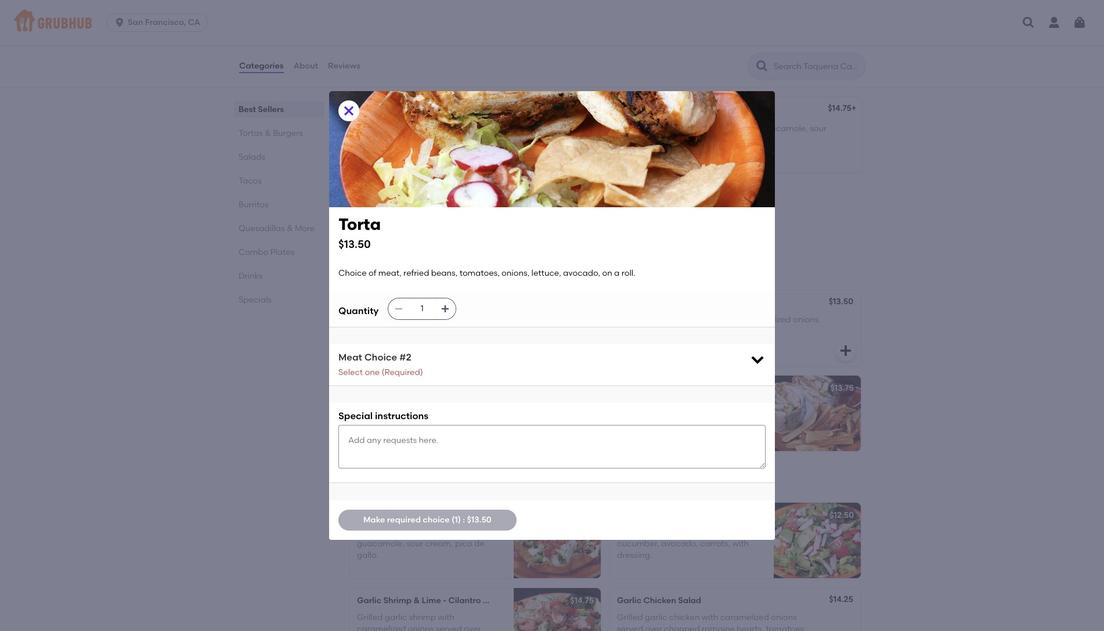Task type: locate. For each thing, give the bounding box(es) containing it.
Special instructions text field
[[339, 425, 766, 469]]

gallo.
[[677, 135, 699, 145], [357, 551, 379, 560]]

served down topped
[[434, 218, 460, 228]]

1 horizontal spatial tomatoes,
[[460, 268, 500, 278]]

with
[[484, 206, 501, 216], [462, 218, 478, 228], [733, 539, 749, 549], [702, 612, 718, 622]]

sesame inside 1/2 lb fresh ground beef, sesame bun, lettuce, onions, tomatoes,.
[[453, 400, 484, 410]]

salads up taco salad
[[348, 476, 390, 490]]

0 horizontal spatial tortas & burgers
[[239, 128, 303, 138]]

salad
[[379, 511, 402, 520], [483, 596, 506, 606], [678, 596, 702, 606]]

$5.25
[[574, 105, 595, 115]]

0 vertical spatial burritos
[[641, 107, 672, 117]]

sesame
[[453, 400, 484, 410], [686, 412, 717, 421]]

categories button
[[239, 45, 284, 87]]

garlic left "shrimp"
[[357, 596, 382, 606]]

beans.
[[514, 218, 541, 228]]

onions, down input item quantity number field
[[399, 326, 427, 336]]

pico inside choice of meat, rice, beans, cheese, guacamole, sour cream, pico de gallo.
[[646, 135, 663, 145]]

torta down chicken enchiladas
[[339, 214, 381, 234]]

with inside the mixed greens, cherry tomatoes, cucumber, avocado, carrots, with dressing.
[[733, 539, 749, 549]]

meat, inside choice of meat, rice, beans, cheese, guacamole, sour cream, pico de gallo.
[[656, 123, 679, 133]]

tomatoes, down rice
[[460, 268, 500, 278]]

avocado, inside the mixed greens, cherry tomatoes, cucumber, avocado, carrots, with dressing.
[[661, 539, 699, 549]]

of inside 'choice of meat, double tortilla, cilantro, onion.'
[[386, 123, 394, 133]]

1 horizontal spatial and
[[497, 218, 513, 228]]

burgers down best sellers on the left of page
[[273, 128, 303, 138]]

svg image left the san
[[114, 17, 125, 28]]

of down super burritos
[[646, 123, 654, 133]]

0 vertical spatial best
[[348, 62, 375, 76]]

sellers inside 'best sellers most ordered on grubhub'
[[378, 62, 418, 76]]

grilled for grilled chicken breast, lettuce, tomato, onion on sesame bun.
[[617, 400, 643, 410]]

meat, up quantity
[[378, 268, 402, 278]]

sellers
[[378, 62, 418, 76], [258, 105, 284, 114]]

choice for super burritos
[[616, 123, 644, 133]]

best up most at the left top of the page
[[348, 62, 375, 76]]

1 vertical spatial avocado,
[[461, 326, 498, 336]]

beans, for torta
[[450, 314, 476, 324]]

ca
[[188, 17, 200, 27]]

torta for torta $13.50
[[339, 214, 381, 234]]

caramelized inside the grilled garlic chicken with caramelized onions served over chopped romaine hearts, tomatoes
[[720, 612, 769, 622]]

1 grilled from the top
[[617, 400, 643, 410]]

francisco,
[[145, 17, 186, 27]]

1 garlic from the left
[[357, 596, 382, 606]]

choice down super
[[616, 123, 644, 133]]

tomato,
[[617, 412, 649, 421]]

1 horizontal spatial guacamole,
[[761, 123, 808, 133]]

1 horizontal spatial sellers
[[378, 62, 418, 76]]

pico down super burritos
[[646, 135, 663, 145]]

meat, up #2 at the left of the page
[[397, 314, 420, 324]]

reviews button
[[328, 45, 361, 87]]

beans, for super burritos
[[700, 123, 726, 133]]

0 horizontal spatial pico
[[455, 539, 472, 549]]

0 horizontal spatial and
[[356, 218, 372, 228]]

tortas
[[239, 128, 263, 138], [348, 263, 386, 278]]

taco up beans,
[[357, 511, 377, 520]]

grilled inside grilled chicken breast, lettuce, tomato, onion on sesame bun.
[[617, 400, 643, 410]]

1 vertical spatial a
[[369, 338, 374, 348]]

1 vertical spatial burritos
[[239, 200, 269, 210]]

taco for taco salad
[[357, 511, 377, 520]]

burgers
[[273, 128, 303, 138], [402, 263, 449, 278]]

lettuce,
[[532, 268, 561, 278], [429, 326, 459, 336], [707, 400, 737, 410], [376, 412, 406, 421], [418, 527, 447, 537]]

tortas & burgers down best sellers on the left of page
[[239, 128, 303, 138]]

onions, down ground
[[408, 412, 436, 421]]

0 vertical spatial $14.75
[[828, 104, 852, 113]]

1 horizontal spatial pico
[[646, 135, 663, 145]]

with right the carrots,
[[733, 539, 749, 549]]

taco up cilantro,
[[356, 107, 375, 117]]

grilled left garlic
[[617, 612, 643, 622]]

0 vertical spatial beans,
[[700, 123, 726, 133]]

tortas & burgers up input item quantity number field
[[348, 263, 449, 278]]

beans, right rice,
[[700, 123, 726, 133]]

salad right cilantro in the left bottom of the page
[[483, 596, 506, 606]]

meat, inside choice of meat, refried beans, tomatoes, onions, lettuce, avocado, on a roll.
[[397, 314, 420, 324]]

0 vertical spatial served
[[434, 218, 460, 228]]

1 vertical spatial caramelized
[[720, 612, 769, 622]]

meat, inside 'choice of meat, double tortilla, cilantro, onion.'
[[396, 123, 419, 133]]

specials
[[239, 295, 272, 305]]

1 horizontal spatial tortas & burgers
[[348, 263, 449, 278]]

2 vertical spatial avocado,
[[661, 539, 699, 549]]

svg image up $13.75
[[839, 344, 853, 358]]

svg image right input item quantity number field
[[441, 304, 450, 314]]

tortas & burgers
[[239, 128, 303, 138], [348, 263, 449, 278]]

served inside the grilled garlic chicken with caramelized onions served over chopped romaine hearts, tomatoes
[[617, 624, 643, 631]]

a
[[614, 268, 620, 278], [369, 338, 374, 348]]

1 vertical spatial sesame
[[686, 412, 717, 421]]

best
[[348, 62, 375, 76], [239, 105, 256, 114]]

sour inside beans, iceberg lettuce, sweet salsa, guacamole, sour cream, pico de gallo.
[[407, 539, 423, 549]]

refried inside choice of meat, refried beans, tomatoes, onions, lettuce, avocado, on a roll.
[[422, 314, 448, 324]]

about button
[[293, 45, 319, 87]]

0 horizontal spatial sellers
[[258, 105, 284, 114]]

beans, inside choice of meat, rice, beans, cheese, guacamole, sour cream, pico de gallo.
[[700, 123, 726, 133]]

2 garlic from the left
[[617, 596, 642, 606]]

1 horizontal spatial gallo.
[[677, 135, 699, 145]]

2 and from the left
[[497, 218, 513, 228]]

0 vertical spatial sellers
[[378, 62, 418, 76]]

1 vertical spatial salads
[[348, 476, 390, 490]]

de
[[665, 135, 675, 145], [474, 539, 485, 549]]

caramelized right pork,
[[742, 314, 791, 324]]

0 horizontal spatial salads
[[239, 152, 265, 162]]

best down categories 'button'
[[239, 105, 256, 114]]

svg image inside san francisco, ca button
[[114, 17, 125, 28]]

lb
[[371, 400, 378, 410]]

1 vertical spatial de
[[474, 539, 485, 549]]

torta left input item quantity number field
[[357, 298, 378, 308]]

choice inside meat choice #2 select one (required)
[[365, 352, 397, 363]]

1 horizontal spatial served
[[617, 624, 643, 631]]

gallo. down rice,
[[677, 135, 699, 145]]

of inside choice of meat, refried beans, tomatoes, onions, lettuce, avocado, on a roll.
[[387, 314, 395, 324]]

chicken up onion
[[645, 400, 676, 410]]

Input item quantity number field
[[410, 299, 435, 319]]

cherry
[[673, 527, 698, 537]]

of up onion.
[[386, 123, 394, 133]]

lettuce, down fresh
[[376, 412, 406, 421]]

$13.50 inside torta $13.50
[[339, 237, 371, 251]]

pico inside beans, iceberg lettuce, sweet salsa, guacamole, sour cream, pico de gallo.
[[455, 539, 472, 549]]

0 vertical spatial grilled
[[617, 400, 643, 410]]

a up marinated
[[614, 268, 620, 278]]

0 vertical spatial pico
[[646, 135, 663, 145]]

more
[[295, 224, 315, 233]]

1 vertical spatial beans,
[[431, 268, 458, 278]]

lettuce, inside grilled chicken breast, lettuce, tomato, onion on sesame bun.
[[707, 400, 737, 410]]

-
[[443, 596, 447, 606]]

0 vertical spatial roll.
[[622, 268, 636, 278]]

lettuce, down the choice
[[418, 527, 447, 537]]

0 horizontal spatial burgers
[[273, 128, 303, 138]]

over
[[645, 624, 662, 631]]

tacos
[[239, 176, 262, 186]]

1 vertical spatial enchiladas
[[408, 206, 451, 216]]

0 horizontal spatial garlic
[[357, 596, 382, 606]]

shrimp
[[384, 596, 412, 606]]

search icon image
[[755, 59, 769, 73]]

chicken
[[645, 400, 676, 410], [669, 612, 700, 622]]

0 vertical spatial guacamole,
[[761, 123, 808, 133]]

chicken up melted
[[374, 206, 406, 216]]

0 vertical spatial sesame
[[453, 400, 484, 410]]

tortas down best sellers on the left of page
[[239, 128, 263, 138]]

salad up chopped
[[678, 596, 702, 606]]

about
[[294, 61, 318, 71]]

guacamole, inside beans, iceberg lettuce, sweet salsa, guacamole, sour cream, pico de gallo.
[[357, 539, 405, 549]]

svg image down the marinated chipotle pulled pork, caramelized onions.
[[750, 351, 766, 368]]

grilled up tomato, on the bottom of page
[[617, 400, 643, 410]]

grilled inside the grilled garlic chicken with caramelized onions served over chopped romaine hearts, tomatoes
[[617, 612, 643, 622]]

with up romaine at the right bottom of the page
[[702, 612, 718, 622]]

burgers up input item quantity number field
[[402, 263, 449, 278]]

best for best sellers
[[239, 105, 256, 114]]

0 horizontal spatial best
[[239, 105, 256, 114]]

of inside choice of meat, rice, beans, cheese, guacamole, sour cream, pico de gallo.
[[646, 123, 654, 133]]

sesame inside grilled chicken breast, lettuce, tomato, onion on sesame bun.
[[686, 412, 717, 421]]

and down green on the top of page
[[497, 218, 513, 228]]

1 vertical spatial guacamole,
[[357, 539, 405, 549]]

0 horizontal spatial tortas
[[239, 128, 263, 138]]

salads
[[239, 152, 265, 162], [348, 476, 390, 490]]

sellers up ordered
[[378, 62, 418, 76]]

0 vertical spatial burgers
[[273, 128, 303, 138]]

0 horizontal spatial avocado,
[[461, 326, 498, 336]]

gallo. down beans,
[[357, 551, 379, 560]]

tomatoes, up the carrots,
[[700, 527, 740, 537]]

of for super burritos
[[646, 123, 654, 133]]

iceberg
[[385, 527, 416, 537]]

svg image
[[1022, 16, 1036, 30], [1073, 16, 1087, 30], [342, 104, 356, 118], [394, 304, 404, 314]]

roll. inside choice of meat, refried beans, tomatoes, onions, lettuce, avocado, on a roll.
[[376, 338, 390, 348]]

meat, left rice,
[[656, 123, 679, 133]]

1 vertical spatial tomatoes,
[[357, 326, 397, 336]]

0 vertical spatial tomatoes,
[[460, 268, 500, 278]]

roll.
[[622, 268, 636, 278], [376, 338, 390, 348]]

caramelized up hearts,
[[720, 612, 769, 622]]

garlic shrimp & lime - cilantro salad image
[[514, 588, 601, 631]]

and
[[356, 218, 372, 228], [497, 218, 513, 228]]

2 grilled from the top
[[617, 612, 643, 622]]

tortas down torta $13.50
[[348, 263, 386, 278]]

beans,
[[700, 123, 726, 133], [431, 268, 458, 278], [450, 314, 476, 324]]

chicken inside 'two chicken enchiladas topped with green tomatillo sauce and melted cheese served with rice and beans.'
[[374, 206, 406, 216]]

best inside 'best sellers most ordered on grubhub'
[[348, 62, 375, 76]]

cazadores
[[357, 383, 401, 393]]

1 horizontal spatial de
[[665, 135, 675, 145]]

0 horizontal spatial served
[[434, 218, 460, 228]]

1 vertical spatial chicken
[[669, 612, 700, 622]]

tortilla,
[[450, 123, 478, 133]]

beans,
[[357, 527, 383, 537]]

1 vertical spatial gallo.
[[357, 551, 379, 560]]

sesame up 'tomatoes,.'
[[453, 400, 484, 410]]

de inside beans, iceberg lettuce, sweet salsa, guacamole, sour cream, pico de gallo.
[[474, 539, 485, 549]]

garlic for garlic shrimp & lime - cilantro salad
[[357, 596, 382, 606]]

1 horizontal spatial best
[[348, 62, 375, 76]]

2 vertical spatial onions,
[[408, 412, 436, 421]]

meat, up onion.
[[396, 123, 419, 133]]

svg image
[[114, 17, 125, 28], [441, 304, 450, 314], [839, 344, 853, 358], [750, 351, 766, 368]]

two
[[356, 206, 372, 216]]

topped
[[453, 206, 482, 216]]

1 horizontal spatial salad
[[483, 596, 506, 606]]

0 vertical spatial chicken
[[645, 400, 676, 410]]

chopped
[[664, 624, 700, 631]]

0 horizontal spatial sesame
[[453, 400, 484, 410]]

chicken up garlic
[[644, 596, 676, 606]]

burritos right super
[[641, 107, 672, 117]]

1 vertical spatial torta
[[357, 298, 378, 308]]

beans, up input item quantity number field
[[431, 268, 458, 278]]

roll. up marinated
[[622, 268, 636, 278]]

0 vertical spatial taco
[[356, 107, 375, 117]]

guacamole, down beans,
[[357, 539, 405, 549]]

meat, for taco
[[396, 123, 419, 133]]

1 vertical spatial cream,
[[425, 539, 453, 549]]

2 vertical spatial tomatoes,
[[700, 527, 740, 537]]

and down two
[[356, 218, 372, 228]]

1 vertical spatial best
[[239, 105, 256, 114]]

served left "over"
[[617, 624, 643, 631]]

0 vertical spatial avocado,
[[563, 268, 601, 278]]

on
[[402, 78, 412, 88], [602, 268, 612, 278], [357, 338, 367, 348], [675, 412, 685, 421]]

0 vertical spatial sour
[[810, 123, 827, 133]]

cucumber,
[[617, 539, 659, 549]]

melted
[[374, 218, 401, 228]]

burritos down tacos
[[239, 200, 269, 210]]

salad up iceberg
[[379, 511, 402, 520]]

choice inside 'choice of meat, double tortilla, cilantro, onion.'
[[356, 123, 384, 133]]

romaine
[[702, 624, 735, 631]]

quesadillas & more
[[239, 224, 315, 233]]

select
[[339, 367, 363, 377]]

mixed
[[617, 527, 641, 537]]

sellers down categories 'button'
[[258, 105, 284, 114]]

0 horizontal spatial cream,
[[425, 539, 453, 549]]

salads up tacos
[[239, 152, 265, 162]]

beef,
[[432, 400, 451, 410]]

1 vertical spatial served
[[617, 624, 643, 631]]

a up meat choice #2 select one (required)
[[369, 338, 374, 348]]

0 vertical spatial gallo.
[[677, 135, 699, 145]]

tomatoes, down quantity
[[357, 326, 397, 336]]

sour
[[810, 123, 827, 133], [407, 539, 423, 549]]

0 vertical spatial de
[[665, 135, 675, 145]]

breast,
[[678, 400, 705, 410]]

1 horizontal spatial tortas
[[348, 263, 386, 278]]

roll. up meat choice #2 select one (required)
[[376, 338, 390, 348]]

sesame down breast,
[[686, 412, 717, 421]]

de down salsa,
[[474, 539, 485, 549]]

0 horizontal spatial guacamole,
[[357, 539, 405, 549]]

pork,
[[721, 314, 740, 324]]

cream, down super
[[616, 135, 644, 145]]

chicken up grilled chicken breast, lettuce, tomato, onion on sesame bun.
[[653, 383, 686, 393]]

cream,
[[616, 135, 644, 145], [425, 539, 453, 549]]

choice inside choice of meat, rice, beans, cheese, guacamole, sour cream, pico de gallo.
[[616, 123, 644, 133]]

cream, inside choice of meat, rice, beans, cheese, guacamole, sour cream, pico de gallo.
[[616, 135, 644, 145]]

1 horizontal spatial $14.75
[[828, 104, 852, 113]]

of left input item quantity number field
[[387, 314, 395, 324]]

main navigation navigation
[[0, 0, 1104, 45]]

pico down sweet
[[455, 539, 472, 549]]

choice up meat
[[357, 314, 385, 324]]

0 vertical spatial torta
[[339, 214, 381, 234]]

sellers for best sellers most ordered on grubhub
[[378, 62, 418, 76]]

garlic chicken salad
[[617, 596, 702, 606]]

1 vertical spatial sour
[[407, 539, 423, 549]]

1 horizontal spatial garlic
[[617, 596, 642, 606]]

2 horizontal spatial tomatoes,
[[700, 527, 740, 537]]

0 vertical spatial choice of meat, refried beans, tomatoes, onions, lettuce, avocado, on a roll.
[[339, 268, 636, 278]]

0 vertical spatial cream,
[[616, 135, 644, 145]]

meat
[[339, 352, 362, 363]]

0 horizontal spatial gallo.
[[357, 551, 379, 560]]

garlic down dressing.
[[617, 596, 642, 606]]

1 horizontal spatial a
[[614, 268, 620, 278]]

2 horizontal spatial avocado,
[[661, 539, 699, 549]]

onions, down beans. at left top
[[502, 268, 530, 278]]

0 horizontal spatial sour
[[407, 539, 423, 549]]

choice up one
[[365, 352, 397, 363]]

1 horizontal spatial burgers
[[402, 263, 449, 278]]

1 vertical spatial refried
[[422, 314, 448, 324]]

of
[[386, 123, 394, 133], [646, 123, 654, 133], [369, 268, 377, 278], [387, 314, 395, 324]]

$13.50
[[339, 237, 371, 251], [829, 297, 854, 307], [570, 383, 594, 393], [467, 515, 492, 525]]

$14.75 for $14.75 +
[[828, 104, 852, 113]]

0 horizontal spatial $14.75
[[570, 596, 594, 606]]

choice
[[356, 123, 384, 133], [616, 123, 644, 133], [339, 268, 367, 278], [357, 314, 385, 324], [365, 352, 397, 363]]

guacamole, right cheese, at the right of the page
[[761, 123, 808, 133]]

choice up cilantro,
[[356, 123, 384, 133]]

beans, right input item quantity number field
[[450, 314, 476, 324]]

of for taco
[[386, 123, 394, 133]]

1 vertical spatial grilled
[[617, 612, 643, 622]]

lettuce, down beans. at left top
[[532, 268, 561, 278]]

1 vertical spatial $14.75
[[570, 596, 594, 606]]

0 vertical spatial caramelized
[[742, 314, 791, 324]]

green
[[503, 206, 525, 216]]

chicken
[[356, 190, 389, 199], [374, 206, 406, 216], [653, 383, 686, 393], [644, 596, 676, 606]]

1 vertical spatial sellers
[[258, 105, 284, 114]]

served
[[434, 218, 460, 228], [617, 624, 643, 631]]

de down super burritos
[[665, 135, 675, 145]]

cream, down the choice
[[425, 539, 453, 549]]

lettuce, up 'bun.'
[[707, 400, 737, 410]]

greens,
[[643, 527, 671, 537]]

san
[[128, 17, 143, 27]]

choice of meat, refried beans, tomatoes, onions, lettuce, avocado, on a roll. down rice
[[339, 268, 636, 278]]

0 horizontal spatial roll.
[[376, 338, 390, 348]]

0 vertical spatial salads
[[239, 152, 265, 162]]

chicken up chopped
[[669, 612, 700, 622]]

1 horizontal spatial cream,
[[616, 135, 644, 145]]

0 horizontal spatial de
[[474, 539, 485, 549]]

1 vertical spatial burgers
[[402, 263, 449, 278]]

2 vertical spatial beans,
[[450, 314, 476, 324]]

sellers for best sellers
[[258, 105, 284, 114]]

lettuce, inside beans, iceberg lettuce, sweet salsa, guacamole, sour cream, pico de gallo.
[[418, 527, 447, 537]]

choice of meat, refried beans, tomatoes, onions, lettuce, avocado, on a roll. up #2 at the left of the page
[[357, 314, 498, 348]]

(1)
[[452, 515, 461, 525]]

quantity
[[339, 305, 379, 316]]



Task type: describe. For each thing, give the bounding box(es) containing it.
taco for taco
[[356, 107, 375, 117]]

marinated chipotle pulled pork, caramelized onions.
[[617, 314, 821, 324]]

instructions
[[375, 411, 429, 422]]

best sellers most ordered on grubhub
[[348, 62, 449, 88]]

1 horizontal spatial burritos
[[641, 107, 672, 117]]

of up quantity
[[369, 268, 377, 278]]

caramelized for with
[[720, 612, 769, 622]]

meat, for super burritos
[[656, 123, 679, 133]]

rice,
[[681, 123, 698, 133]]

0 horizontal spatial tomatoes,
[[357, 326, 397, 336]]

meat, for torta
[[397, 314, 420, 324]]

meat choice #2 select one (required)
[[339, 352, 423, 377]]

+
[[852, 104, 857, 113]]

taco image
[[515, 97, 602, 173]]

with down topped
[[462, 218, 478, 228]]

best sellers
[[239, 105, 284, 114]]

choice up quantity
[[339, 268, 367, 278]]

chicken inside the grilled garlic chicken with caramelized onions served over chopped romaine hearts, tomatoes
[[669, 612, 700, 622]]

onion.
[[390, 135, 414, 145]]

of for torta
[[387, 314, 395, 324]]

1/2 lb fresh ground beef, sesame bun, lettuce, onions, tomatoes,.
[[357, 400, 484, 421]]

$12.50
[[830, 511, 854, 520]]

with inside the grilled garlic chicken with caramelized onions served over chopped romaine hearts, tomatoes
[[702, 612, 718, 622]]

1 and from the left
[[356, 218, 372, 228]]

choice of meat, rice, beans, cheese, guacamole, sour cream, pico de gallo.
[[616, 123, 827, 145]]

torta for torta
[[357, 298, 378, 308]]

with up rice
[[484, 206, 501, 216]]

$14.25
[[829, 595, 854, 605]]

guacamole, inside choice of meat, rice, beans, cheese, guacamole, sour cream, pico de gallo.
[[761, 123, 808, 133]]

de inside choice of meat, rice, beans, cheese, guacamole, sour cream, pico de gallo.
[[665, 135, 675, 145]]

1 horizontal spatial salads
[[348, 476, 390, 490]]

chicken for two
[[374, 206, 406, 216]]

most
[[348, 78, 367, 88]]

$13.75
[[831, 383, 854, 393]]

bun.
[[719, 412, 736, 421]]

served inside 'two chicken enchiladas topped with green tomatillo sauce and melted cheese served with rice and beans.'
[[434, 218, 460, 228]]

cheese
[[403, 218, 432, 228]]

:
[[463, 515, 465, 525]]

san francisco, ca
[[128, 17, 200, 27]]

onions
[[771, 612, 797, 622]]

taco salad
[[357, 511, 402, 520]]

marinated
[[617, 314, 658, 324]]

enchiladas inside 'two chicken enchiladas topped with green tomatillo sauce and melted cheese served with rice and beans.'
[[408, 206, 451, 216]]

on inside choice of meat, refried beans, tomatoes, onions, lettuce, avocado, on a roll.
[[357, 338, 367, 348]]

ordered
[[369, 78, 400, 88]]

garden salad image
[[774, 503, 861, 578]]

0 horizontal spatial a
[[369, 338, 374, 348]]

lime
[[422, 596, 441, 606]]

taco salad image
[[514, 503, 601, 578]]

1 vertical spatial choice of meat, refried beans, tomatoes, onions, lettuce, avocado, on a roll.
[[357, 314, 498, 348]]

0 vertical spatial enchiladas
[[391, 190, 435, 199]]

torta image
[[514, 290, 601, 366]]

grubhub
[[414, 78, 449, 88]]

double
[[421, 123, 449, 133]]

sour inside choice of meat, rice, beans, cheese, guacamole, sour cream, pico de gallo.
[[810, 123, 827, 133]]

lettuce, inside 1/2 lb fresh ground beef, sesame bun, lettuce, onions, tomatoes,.
[[376, 412, 406, 421]]

#2
[[400, 352, 411, 363]]

on inside 'best sellers most ordered on grubhub'
[[402, 78, 412, 88]]

fresh
[[380, 400, 399, 410]]

best for best sellers most ordered on grubhub
[[348, 62, 375, 76]]

sweet
[[449, 527, 472, 537]]

cazadores burger image
[[514, 376, 601, 451]]

onion
[[651, 412, 673, 421]]

chicken for chipotle
[[653, 383, 686, 393]]

0 horizontal spatial burritos
[[239, 200, 269, 210]]

1 vertical spatial onions,
[[399, 326, 427, 336]]

chicken for garlic
[[644, 596, 676, 606]]

quesadillas
[[239, 224, 285, 233]]

pulled
[[694, 314, 719, 324]]

1 horizontal spatial roll.
[[622, 268, 636, 278]]

combo plates
[[239, 247, 295, 257]]

chicken up two
[[356, 190, 389, 199]]

gallo. inside beans, iceberg lettuce, sweet salsa, guacamole, sour cream, pico de gallo.
[[357, 551, 379, 560]]

$14.50
[[570, 186, 595, 196]]

& left more
[[287, 224, 293, 233]]

1 vertical spatial tortas & burgers
[[348, 263, 449, 278]]

lettuce, down input item quantity number field
[[429, 326, 459, 336]]

choice
[[423, 515, 450, 525]]

chicken enchiladas
[[356, 190, 435, 199]]

on inside grilled chicken breast, lettuce, tomato, onion on sesame bun.
[[675, 412, 685, 421]]

salsa,
[[474, 527, 497, 537]]

$14.75 for $14.75
[[570, 596, 594, 606]]

plates
[[270, 247, 295, 257]]

0 vertical spatial tortas
[[239, 128, 263, 138]]

make required choice (1) : $13.50
[[363, 515, 492, 525]]

drinks
[[239, 271, 263, 281]]

grilled for grilled garlic chicken with caramelized onions served over chopped romaine hearts, tomatoes
[[617, 612, 643, 622]]

rice
[[480, 218, 495, 228]]

ground
[[401, 400, 430, 410]]

required
[[387, 515, 421, 525]]

choice for taco
[[356, 123, 384, 133]]

special
[[339, 411, 373, 422]]

garlic
[[645, 612, 667, 622]]

beans, iceberg lettuce, sweet salsa, guacamole, sour cream, pico de gallo.
[[357, 527, 497, 560]]

garlic shrimp & lime - cilantro salad
[[357, 596, 506, 606]]

tomatoes,.
[[438, 412, 480, 421]]

combo
[[239, 247, 268, 257]]

caramelized for pork,
[[742, 314, 791, 324]]

Search Taqueria Cazadores search field
[[773, 61, 862, 72]]

mixed greens, cherry tomatoes, cucumber, avocado, carrots, with dressing.
[[617, 527, 749, 560]]

sauce
[[565, 206, 588, 216]]

chipotle chicken sandwich
[[617, 383, 727, 393]]

2 horizontal spatial salad
[[678, 596, 702, 606]]

tomatillo
[[527, 206, 563, 216]]

special instructions
[[339, 411, 429, 422]]

super burritos
[[616, 107, 672, 117]]

chipotle
[[660, 314, 692, 324]]

tomatoes, inside the mixed greens, cherry tomatoes, cucumber, avocado, carrots, with dressing.
[[700, 527, 740, 537]]

gallo. inside choice of meat, rice, beans, cheese, guacamole, sour cream, pico de gallo.
[[677, 135, 699, 145]]

0 vertical spatial a
[[614, 268, 620, 278]]

& down best sellers on the left of page
[[265, 128, 271, 138]]

chipotle chicken sandwich image
[[774, 376, 861, 451]]

cream, inside beans, iceberg lettuce, sweet salsa, guacamole, sour cream, pico de gallo.
[[425, 539, 453, 549]]

avocado, inside choice of meat, refried beans, tomatoes, onions, lettuce, avocado, on a roll.
[[461, 326, 498, 336]]

0 horizontal spatial salad
[[379, 511, 402, 520]]

categories
[[239, 61, 284, 71]]

0 vertical spatial refried
[[404, 268, 429, 278]]

garlic for garlic chicken salad
[[617, 596, 642, 606]]

reviews
[[328, 61, 360, 71]]

burger
[[403, 383, 429, 393]]

$14.75 +
[[828, 104, 857, 113]]

0 vertical spatial onions,
[[502, 268, 530, 278]]

& down melted
[[389, 263, 399, 278]]

onions.
[[793, 314, 821, 324]]

cilantro
[[449, 596, 481, 606]]

make
[[363, 515, 385, 525]]

(required)
[[382, 367, 423, 377]]

sandwich
[[688, 383, 727, 393]]

choice for torta
[[357, 314, 385, 324]]

choice of meat, double tortilla, cilantro, onion.
[[356, 123, 478, 145]]

cheese,
[[728, 123, 759, 133]]

& left the "lime"
[[414, 596, 420, 606]]

chicken inside grilled chicken breast, lettuce, tomato, onion on sesame bun.
[[645, 400, 676, 410]]

carrots,
[[700, 539, 731, 549]]

chipotle
[[617, 383, 652, 393]]

one
[[365, 367, 380, 377]]

two chicken enchiladas topped with green tomatillo sauce and melted cheese served with rice and beans.
[[356, 206, 588, 228]]

cilantro,
[[356, 135, 388, 145]]

onions, inside 1/2 lb fresh ground beef, sesame bun, lettuce, onions, tomatoes,.
[[408, 412, 436, 421]]

grilled garlic chicken with caramelized onions served over chopped romaine hearts, tomatoes
[[617, 612, 809, 631]]

hearts,
[[737, 624, 764, 631]]



Task type: vqa. For each thing, say whether or not it's contained in the screenshot.
13
no



